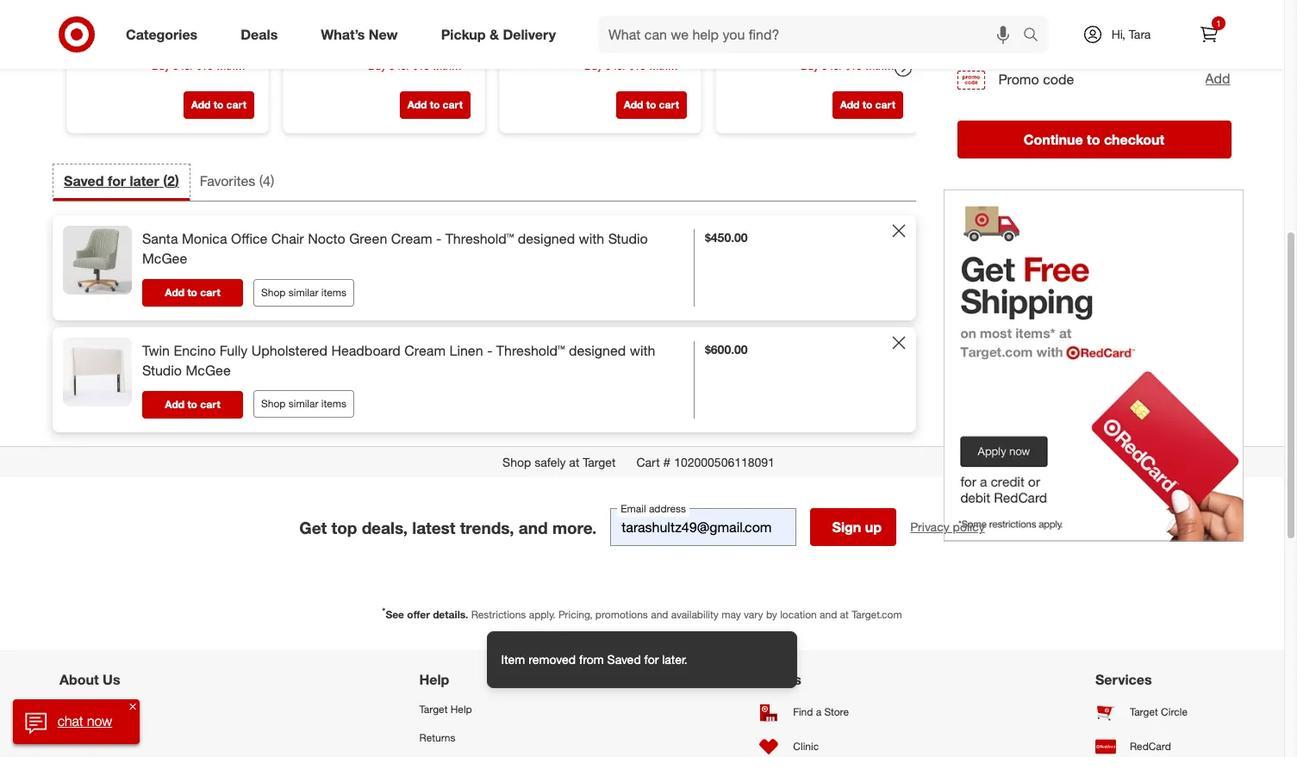 Task type: vqa. For each thing, say whether or not it's contained in the screenshot.
'Clear all' Button
no



Task type: locate. For each thing, give the bounding box(es) containing it.
0 vertical spatial studio
[[608, 230, 648, 247]]

0 vertical spatial threshold™
[[445, 230, 514, 247]]

sparkling for lime
[[197, 7, 248, 22]]

studio for twin encino fully upholstered headboard cream linen - threshold™ designed with studio mcgee
[[142, 362, 182, 379]]

$4.19 for pamplemousse
[[584, 44, 614, 59]]

1 vertical spatial shop similar items button
[[253, 391, 354, 418]]

1 lacroix from the left
[[152, 7, 193, 22]]

3 $4.19 from the left
[[801, 44, 830, 59]]

oz down the "passionfruit"
[[859, 41, 872, 56]]

cart # 102000506118091
[[636, 455, 775, 469]]

santa monica office chair nocto green cream - threshold™ designed with studio mcgee list item
[[53, 215, 916, 320]]

add to cart down (grapefruit)
[[624, 98, 679, 111]]

items down the nocto
[[321, 286, 347, 299]]

add inside twin encino fully upholstered headboard cream linen - threshold™ designed with studio mcgee "list item"
[[165, 398, 185, 411]]

water for pamplemousse
[[584, 24, 616, 39]]

water inside lacroix sparkling water lime - 8pk/12 fl oz cans
[[152, 24, 183, 39]]

add to cart button down 'lacroix sparkling water passionfruit - 8pk/12 fl oz cans'
[[832, 91, 903, 119]]

add to cart button down encino
[[142, 391, 243, 418]]

to inside twin encino fully upholstered headboard cream linen - threshold™ designed with studio mcgee "list item"
[[187, 398, 197, 411]]

2 vertical spatial for
[[645, 652, 659, 667]]

shop left safely
[[503, 455, 531, 469]]

similar
[[289, 286, 318, 299], [289, 398, 318, 411]]

0 vertical spatial similar
[[289, 286, 318, 299]]

returns
[[419, 732, 456, 744]]

0 vertical spatial mcgee
[[142, 250, 187, 267]]

cart down pickup on the top of the page
[[443, 98, 463, 111]]

oz right categories
[[202, 41, 215, 56]]

add to cart down monica
[[165, 286, 220, 299]]

cart for lacroix sparkling water key lime - 8pk/12 fl oz cans
[[443, 98, 463, 111]]

privacy
[[910, 520, 949, 535]]

add to cart button for lacroix sparkling water passionfruit - 8pk/12 fl oz cans
[[832, 91, 903, 119]]

0 vertical spatial shop similar items button
[[253, 279, 354, 306]]

saved left later on the top of the page
[[64, 172, 104, 190]]

twin encino fully upholstered headboard cream linen - threshold&#8482; designed with studio mcgee image
[[63, 338, 132, 407]]

items
[[321, 286, 347, 299], [321, 398, 347, 411]]

0 vertical spatial for
[[1072, 15, 1089, 32]]

items inside santa monica office chair nocto green cream - threshold™ designed with studio mcgee list item
[[321, 286, 347, 299]]

new
[[369, 25, 398, 43]]

shop similar items inside twin encino fully upholstered headboard cream linen - threshold™ designed with studio mcgee "list item"
[[261, 398, 347, 411]]

1 vertical spatial help
[[451, 703, 472, 716]]

sparkling
[[197, 7, 248, 22], [413, 7, 464, 22], [629, 7, 680, 22], [846, 7, 896, 22]]

similar down upholstered
[[289, 398, 318, 411]]

and left more.
[[519, 518, 548, 537]]

and right location
[[820, 609, 837, 622]]

get
[[299, 518, 327, 537]]

shop similar items button inside twin encino fully upholstered headboard cream linen - threshold™ designed with studio mcgee "list item"
[[253, 391, 354, 418]]

*
[[382, 606, 386, 617]]

to down lacroix sparkling water lime - 8pk/12 fl oz cans in the top left of the page
[[214, 98, 223, 111]]

2 ( from the left
[[259, 172, 263, 190]]

1 horizontal spatial help
[[451, 703, 472, 716]]

2 shop similar items from the top
[[261, 398, 347, 411]]

cans inside 'lacroix sparkling water passionfruit - 8pk/12 fl oz cans'
[[801, 59, 828, 73]]

* see offer details. restrictions apply. pricing, promotions and availability may vary by location and at target.com
[[382, 606, 902, 622]]

help up the target help
[[419, 671, 449, 688]]

lacroix inside the lacroix sparkling water pamplemousse (grapefruit) - 8pk/12 fl oz cans
[[584, 7, 626, 22]]

find a store link
[[759, 695, 866, 730]]

oz down (grapefruit)
[[635, 76, 647, 90]]

mcgee inside twin encino fully upholstered headboard cream linen - threshold™ designed with studio mcgee
[[186, 362, 231, 379]]

water inside lacroix sparkling water key lime - 8pk/12 fl oz cans
[[368, 24, 400, 39]]

cart down encino
[[200, 398, 220, 411]]

to down lacroix sparkling water pamplemousse (grapefruit) - 8pk/12 fl oz cans link
[[646, 98, 656, 111]]

1 vertical spatial designed
[[569, 342, 626, 359]]

add to cart for lacroix sparkling water lime - 8pk/12 fl oz cans
[[191, 98, 246, 111]]

0 horizontal spatial (
[[163, 172, 167, 190]]

santa
[[142, 230, 178, 247]]

lacroix up the "passionfruit"
[[801, 7, 842, 22]]

location
[[780, 609, 817, 622]]

2 lacroix from the left
[[368, 7, 410, 22]]

with for twin encino fully upholstered headboard cream linen - threshold™ designed with studio mcgee
[[630, 342, 655, 359]]

lime right the key
[[426, 24, 453, 39]]

to for continue to checkout button
[[1087, 131, 1101, 148]]

about for about us
[[59, 671, 99, 688]]

cart down monica
[[200, 286, 220, 299]]

( right later on the top of the page
[[163, 172, 167, 190]]

to for add to cart button below monica
[[187, 286, 197, 299]]

8pk/12
[[152, 41, 189, 56], [368, 41, 406, 56], [809, 41, 846, 56], [584, 76, 622, 90]]

threshold™
[[445, 230, 514, 247], [496, 342, 565, 359]]

$4.19 for lime
[[152, 44, 181, 59]]

2 water from the left
[[368, 24, 400, 39]]

add to cart inside santa monica office chair nocto green cream - threshold™ designed with studio mcgee list item
[[165, 286, 220, 299]]

designed
[[518, 230, 575, 247], [569, 342, 626, 359]]

1 horizontal spatial at
[[840, 609, 849, 622]]

3 water from the left
[[584, 24, 616, 39]]

store
[[824, 706, 849, 719]]

1 horizontal spatial $4.19
[[584, 44, 614, 59]]

to down encino
[[187, 398, 197, 411]]

twin encino fully upholstered headboard cream linen - threshold™ designed with studio mcgee link
[[142, 341, 683, 380]]

add to cart
[[191, 98, 246, 111], [407, 98, 463, 111], [624, 98, 679, 111], [840, 98, 895, 111], [165, 286, 220, 299], [165, 398, 220, 411]]

4 lacroix from the left
[[801, 7, 842, 22]]

to inside list item
[[187, 286, 197, 299]]

favorites ( 4 )
[[200, 172, 274, 190]]

1 vertical spatial about
[[59, 703, 87, 716]]

) right later on the top of the page
[[175, 172, 179, 190]]

at inside * see offer details. restrictions apply. pricing, promotions and availability may vary by location and at target.com
[[840, 609, 849, 622]]

to right continue at right
[[1087, 131, 1101, 148]]

chat now dialog
[[13, 700, 140, 745]]

fl down the key
[[409, 41, 415, 56]]

1 horizontal spatial and
[[651, 609, 668, 622]]

mcgee for encino
[[186, 362, 231, 379]]

4 sparkling from the left
[[846, 7, 896, 22]]

threshold™ inside santa monica office chair nocto green cream - threshold™ designed with studio mcgee
[[445, 230, 514, 247]]

0 vertical spatial shop
[[261, 286, 286, 299]]

shop for upholstered
[[261, 398, 286, 411]]

0 vertical spatial with
[[579, 230, 604, 247]]

availability
[[671, 609, 719, 622]]

add to cart down encino
[[165, 398, 220, 411]]

threshold™ for cream
[[445, 230, 514, 247]]

add
[[1205, 70, 1231, 87], [191, 98, 211, 111], [407, 98, 427, 111], [624, 98, 643, 111], [840, 98, 860, 111], [165, 286, 185, 299], [165, 398, 185, 411]]

0 vertical spatial items
[[321, 286, 347, 299]]

lime left "deals"
[[187, 24, 213, 39]]

studio
[[608, 230, 648, 247], [142, 362, 182, 379]]

add to cart for lacroix sparkling water key lime - 8pk/12 fl oz cans
[[407, 98, 463, 111]]

(
[[163, 172, 167, 190], [259, 172, 263, 190]]

to for add to cart button corresponding to lacroix sparkling water passionfruit - 8pk/12 fl oz cans
[[863, 98, 872, 111]]

1 items from the top
[[321, 286, 347, 299]]

water inside the lacroix sparkling water pamplemousse (grapefruit) - 8pk/12 fl oz cans
[[584, 24, 616, 39]]

water
[[152, 24, 183, 39], [368, 24, 400, 39], [584, 24, 616, 39], [801, 24, 832, 39]]

cans
[[218, 41, 246, 56], [434, 41, 462, 56], [801, 59, 828, 73], [651, 76, 678, 90]]

lacroix for lacroix sparkling water key lime - 8pk/12 fl oz cans
[[368, 7, 410, 22]]

help up returns link
[[451, 703, 472, 716]]

cans inside lacroix sparkling water lime - 8pk/12 fl oz cans
[[218, 41, 246, 56]]

tara
[[1129, 27, 1151, 41]]

mcgee
[[142, 250, 187, 267], [186, 362, 231, 379]]

cart
[[636, 455, 660, 469]]

studio inside santa monica office chair nocto green cream - threshold™ designed with studio mcgee
[[608, 230, 648, 247]]

items inside twin encino fully upholstered headboard cream linen - threshold™ designed with studio mcgee "list item"
[[321, 398, 347, 411]]

mcgee inside santa monica office chair nocto green cream - threshold™ designed with studio mcgee
[[142, 250, 187, 267]]

designed for santa monica office chair nocto green cream - threshold™ designed with studio mcgee
[[518, 230, 575, 247]]

0 horizontal spatial studio
[[142, 362, 182, 379]]

for left the later.
[[645, 652, 659, 667]]

with inside santa monica office chair nocto green cream - threshold™ designed with studio mcgee
[[579, 230, 604, 247]]

shop inside twin encino fully upholstered headboard cream linen - threshold™ designed with studio mcgee "list item"
[[261, 398, 286, 411]]

0 vertical spatial at
[[569, 455, 579, 469]]

2 lime from the left
[[426, 24, 453, 39]]

fl down the "passionfruit"
[[850, 41, 856, 56]]

0 horizontal spatial lime
[[187, 24, 213, 39]]

1 horizontal spatial )
[[271, 172, 274, 190]]

shop down chair
[[261, 286, 286, 299]]

sparkling inside lacroix sparkling water lime - 8pk/12 fl oz cans
[[197, 7, 248, 22]]

studio inside twin encino fully upholstered headboard cream linen - threshold™ designed with studio mcgee
[[142, 362, 182, 379]]

cream left linen
[[404, 342, 446, 359]]

at left target.com
[[840, 609, 849, 622]]

lacroix inside lacroix sparkling water lime - 8pk/12 fl oz cans
[[152, 7, 193, 22]]

fl
[[193, 41, 199, 56], [409, 41, 415, 56], [850, 41, 856, 56], [625, 76, 631, 90]]

0 horizontal spatial saved
[[64, 172, 104, 190]]

2
[[167, 172, 175, 190]]

1 vertical spatial threshold™
[[496, 342, 565, 359]]

similar inside twin encino fully upholstered headboard cream linen - threshold™ designed with studio mcgee "list item"
[[289, 398, 318, 411]]

target left circle
[[1130, 706, 1158, 719]]

target inside target circle link
[[1130, 706, 1158, 719]]

2 vertical spatial shop
[[503, 455, 531, 469]]

shop similar items down chair
[[261, 286, 347, 299]]

) right favorites
[[271, 172, 274, 190]]

add to cart down 'lacroix sparkling water passionfruit - 8pk/12 fl oz cans'
[[840, 98, 895, 111]]

latest
[[412, 518, 455, 537]]

0 vertical spatial about
[[59, 671, 99, 688]]

threshold™ inside twin encino fully upholstered headboard cream linen - threshold™ designed with studio mcgee
[[496, 342, 565, 359]]

add to cart down lacroix sparkling water lime - 8pk/12 fl oz cans in the top left of the page
[[191, 98, 246, 111]]

$450.00
[[705, 230, 748, 245]]

chair
[[271, 230, 304, 247]]

lacroix up new
[[368, 7, 410, 22]]

add to cart button
[[183, 91, 254, 119], [400, 91, 471, 119], [616, 91, 687, 119], [832, 91, 903, 119], [142, 279, 243, 307], [142, 391, 243, 418]]

cream right green
[[391, 230, 432, 247]]

sparkling for pamplemousse
[[629, 7, 680, 22]]

twin encino fully upholstered headboard cream linen - threshold™ designed with studio mcgee list item
[[53, 327, 916, 432]]

1 horizontal spatial (
[[259, 172, 263, 190]]

target
[[583, 455, 616, 469], [90, 703, 119, 716], [419, 703, 448, 716], [1130, 706, 1158, 719]]

for left later on the top of the page
[[108, 172, 126, 190]]

0 vertical spatial saved
[[64, 172, 104, 190]]

1 $4.19 from the left
[[152, 44, 181, 59]]

mcgee for monica
[[142, 250, 187, 267]]

eligible
[[1025, 15, 1068, 32]]

None text field
[[610, 509, 797, 547]]

vary
[[744, 609, 763, 622]]

shop inside santa monica office chair nocto green cream - threshold™ designed with studio mcgee list item
[[261, 286, 286, 299]]

studio for santa monica office chair nocto green cream - threshold™ designed with studio mcgee
[[608, 230, 648, 247]]

lacroix up categories
[[152, 7, 193, 22]]

shop similar items for chair
[[261, 286, 347, 299]]

to down lacroix sparkling water key lime - 8pk/12 fl oz cans
[[430, 98, 440, 111]]

✕
[[130, 702, 136, 712]]

promotions
[[595, 609, 648, 622]]

8pk/12 inside lacroix sparkling water lime - 8pk/12 fl oz cans
[[152, 41, 189, 56]]

cart
[[226, 98, 246, 111], [443, 98, 463, 111], [659, 98, 679, 111], [875, 98, 895, 111], [200, 286, 220, 299], [200, 398, 220, 411]]

add down twin at the top left of page
[[165, 398, 185, 411]]

1 horizontal spatial with
[[630, 342, 655, 359]]

1 about from the top
[[59, 671, 99, 688]]

0 horizontal spatial )
[[175, 172, 179, 190]]

about us
[[59, 671, 120, 688]]

oz inside lacroix sparkling water key lime - 8pk/12 fl oz cans
[[418, 41, 431, 56]]

- inside 'lacroix sparkling water passionfruit - 8pk/12 fl oz cans'
[[801, 41, 805, 56]]

$4.19 for passionfruit
[[801, 44, 830, 59]]

0 horizontal spatial help
[[419, 671, 449, 688]]

0 horizontal spatial and
[[519, 518, 548, 537]]

4 water from the left
[[801, 24, 832, 39]]

1 horizontal spatial for
[[645, 652, 659, 667]]

✕ button
[[126, 700, 140, 714]]

1 vertical spatial studio
[[142, 362, 182, 379]]

pickup & delivery
[[441, 25, 556, 43]]

sparkling inside 'lacroix sparkling water passionfruit - 8pk/12 fl oz cans'
[[846, 7, 896, 22]]

cream
[[391, 230, 432, 247], [404, 342, 446, 359]]

lacroix sparkling water pamplemousse (grapefruit) - 8pk/12 fl oz cans image
[[514, 6, 574, 66], [514, 6, 574, 66]]

1 vertical spatial cream
[[404, 342, 446, 359]]

0 vertical spatial help
[[419, 671, 449, 688]]

1 ) from the left
[[175, 172, 179, 190]]

1 shop similar items from the top
[[261, 286, 347, 299]]

lacroix for lacroix sparkling water pamplemousse (grapefruit) - 8pk/12 fl oz cans
[[584, 7, 626, 22]]

add down santa
[[165, 286, 185, 299]]

shop down upholstered
[[261, 398, 286, 411]]

2 items from the top
[[321, 398, 347, 411]]

later
[[130, 172, 159, 190]]

lacroix sparkling water key lime - 8pk/12 fl oz cans image
[[297, 6, 358, 66], [297, 6, 358, 66]]

1 horizontal spatial lime
[[426, 24, 453, 39]]

shop similar items button inside santa monica office chair nocto green cream - threshold™ designed with studio mcgee list item
[[253, 279, 354, 306]]

what's new
[[321, 25, 398, 43]]

to down 'lacroix sparkling water passionfruit - 8pk/12 fl oz cans'
[[863, 98, 872, 111]]

sparkling inside the lacroix sparkling water pamplemousse (grapefruit) - 8pk/12 fl oz cans
[[629, 7, 680, 22]]

designed inside santa monica office chair nocto green cream - threshold™ designed with studio mcgee
[[518, 230, 575, 247]]

1 water from the left
[[152, 24, 183, 39]]

lacroix sparkling water lime - 8pk/12 fl oz cans
[[152, 7, 248, 56]]

lacroix sparkling water pamplemousse (grapefruit) - 8pk/12 fl oz cans link
[[584, 6, 683, 90]]

target up returns
[[419, 703, 448, 716]]

lacroix
[[152, 7, 193, 22], [368, 7, 410, 22], [584, 7, 626, 22], [801, 7, 842, 22]]

0 horizontal spatial for
[[108, 172, 126, 190]]

search
[[1015, 27, 1057, 44]]

fl down (grapefruit)
[[625, 76, 631, 90]]

continue
[[1024, 131, 1083, 148]]

with inside twin encino fully upholstered headboard cream linen - threshold™ designed with studio mcgee
[[630, 342, 655, 359]]

1 vertical spatial shop
[[261, 398, 286, 411]]

similar inside santa monica office chair nocto green cream - threshold™ designed with studio mcgee list item
[[289, 286, 318, 299]]

details.
[[433, 609, 468, 622]]

1 vertical spatial at
[[840, 609, 849, 622]]

careers
[[59, 732, 96, 744]]

lacroix inside 'lacroix sparkling water passionfruit - 8pk/12 fl oz cans'
[[801, 7, 842, 22]]

add to cart button down lacroix sparkling water lime - 8pk/12 fl oz cans in the top left of the page
[[183, 91, 254, 119]]

add to cart button down (grapefruit)
[[616, 91, 687, 119]]

0 horizontal spatial $4.19
[[152, 44, 181, 59]]

shop similar items inside santa monica office chair nocto green cream - threshold™ designed with studio mcgee list item
[[261, 286, 347, 299]]

offer
[[407, 609, 430, 622]]

0 vertical spatial designed
[[518, 230, 575, 247]]

1 sparkling from the left
[[197, 7, 248, 22]]

2 $4.19 from the left
[[584, 44, 614, 59]]

3 lacroix from the left
[[584, 7, 626, 22]]

santa monica office chair nocto green cream - threshold&#8482; designed with studio mcgee image
[[63, 226, 132, 295]]

sparkling up "deals"
[[197, 7, 248, 22]]

2 shop similar items button from the top
[[253, 391, 354, 418]]

1 vertical spatial similar
[[289, 398, 318, 411]]

at right safely
[[569, 455, 579, 469]]

pamplemousse
[[584, 41, 668, 56]]

sparkling inside lacroix sparkling water key lime - 8pk/12 fl oz cans
[[413, 7, 464, 22]]

target circle
[[1130, 706, 1188, 719]]

1 similar from the top
[[289, 286, 318, 299]]

search button
[[1015, 16, 1057, 57]]

saved right from
[[608, 652, 641, 667]]

to down monica
[[187, 286, 197, 299]]

sparkling up the "passionfruit"
[[846, 7, 896, 22]]

similar for upholstered
[[289, 398, 318, 411]]

for left gift
[[1072, 15, 1089, 32]]

0 vertical spatial shop similar items
[[261, 286, 347, 299]]

items down the headboard
[[321, 398, 347, 411]]

8pk/12 inside the lacroix sparkling water pamplemousse (grapefruit) - 8pk/12 fl oz cans
[[584, 76, 622, 90]]

1 lime from the left
[[187, 24, 213, 39]]

( right favorites
[[259, 172, 263, 190]]

2 about from the top
[[59, 703, 87, 716]]

nocto
[[308, 230, 345, 247]]

lacroix up pamplemousse
[[584, 7, 626, 22]]

privacy policy link
[[910, 519, 985, 536]]

mcgee down santa
[[142, 250, 187, 267]]

0 vertical spatial cream
[[391, 230, 432, 247]]

designed inside twin encino fully upholstered headboard cream linen - threshold™ designed with studio mcgee
[[569, 342, 626, 359]]

2 sparkling from the left
[[413, 7, 464, 22]]

similar down chair
[[289, 286, 318, 299]]

lacroix sparkling water passionfruit - 8pk/12 fl oz cans image
[[730, 6, 790, 66], [730, 6, 790, 66]]

sparkling for passionfruit
[[846, 7, 896, 22]]

add to cart for lacroix sparkling water pamplemousse (grapefruit) - 8pk/12 fl oz cans
[[624, 98, 679, 111]]

shop similar items button down chair
[[253, 279, 354, 306]]

water inside 'lacroix sparkling water passionfruit - 8pk/12 fl oz cans'
[[801, 24, 832, 39]]

target.com
[[852, 609, 902, 622]]

target inside about target link
[[90, 703, 119, 716]]

1 horizontal spatial saved
[[608, 652, 641, 667]]

threshold™ for linen
[[496, 342, 565, 359]]

mcgee down encino
[[186, 362, 231, 379]]

1 vertical spatial with
[[630, 342, 655, 359]]

1 vertical spatial mcgee
[[186, 362, 231, 379]]

similar for chair
[[289, 286, 318, 299]]

- inside twin encino fully upholstered headboard cream linen - threshold™ designed with studio mcgee
[[487, 342, 492, 359]]

upholstered
[[251, 342, 327, 359]]

add down 1 link
[[1205, 70, 1231, 87]]

target left ✕
[[90, 703, 119, 716]]

fl inside lacroix sparkling water key lime - 8pk/12 fl oz cans
[[409, 41, 415, 56]]

2 similar from the top
[[289, 398, 318, 411]]

3 sparkling from the left
[[629, 7, 680, 22]]

oz down the key
[[418, 41, 431, 56]]

1 ( from the left
[[163, 172, 167, 190]]

lime
[[187, 24, 213, 39], [426, 24, 453, 39]]

fl left "deals"
[[193, 41, 199, 56]]

more.
[[552, 518, 597, 537]]

cart down 'lacroix sparkling water passionfruit - 8pk/12 fl oz cans'
[[875, 98, 895, 111]]

1 shop similar items button from the top
[[253, 279, 354, 306]]

1 vertical spatial shop similar items
[[261, 398, 347, 411]]

add down (grapefruit)
[[624, 98, 643, 111]]

item removed from saved for later.
[[502, 652, 688, 667]]

oz inside the lacroix sparkling water pamplemousse (grapefruit) - 8pk/12 fl oz cans
[[635, 76, 647, 90]]

add to cart for lacroix sparkling water passionfruit - 8pk/12 fl oz cans
[[840, 98, 895, 111]]

shop similar items button down upholstered
[[253, 391, 354, 418]]

shop similar items down upholstered
[[261, 398, 347, 411]]

lacroix inside lacroix sparkling water key lime - 8pk/12 fl oz cans
[[368, 7, 410, 22]]

add to cart down lacroix sparkling water key lime - 8pk/12 fl oz cans
[[407, 98, 463, 111]]

)
[[175, 172, 179, 190], [271, 172, 274, 190]]

sparkling up pamplemousse
[[629, 7, 680, 22]]

sparkling up the key
[[413, 7, 464, 22]]

#
[[663, 455, 671, 469]]

- inside lacroix sparkling water key lime - 8pk/12 fl oz cans
[[456, 24, 461, 39]]

1 vertical spatial items
[[321, 398, 347, 411]]

1 horizontal spatial studio
[[608, 230, 648, 247]]

1 vertical spatial for
[[108, 172, 126, 190]]

lacroix sparkling water lime - 8pk/12 fl oz cans image
[[81, 6, 141, 66], [81, 6, 141, 66]]

cart down lacroix sparkling water pamplemousse (grapefruit) - 8pk/12 fl oz cans link
[[659, 98, 679, 111]]

to for add to cart button related to lacroix sparkling water pamplemousse (grapefruit) - 8pk/12 fl oz cans
[[646, 98, 656, 111]]

chat now
[[58, 713, 112, 730]]

cart down "deals"
[[226, 98, 246, 111]]

code
[[1043, 70, 1075, 88]]

now
[[87, 713, 112, 730]]

and left availability
[[651, 609, 668, 622]]

add to cart button down lacroix sparkling water key lime - 8pk/12 fl oz cans
[[400, 91, 471, 119]]

2 horizontal spatial $4.19
[[801, 44, 830, 59]]

0 horizontal spatial with
[[579, 230, 604, 247]]



Task type: describe. For each thing, give the bounding box(es) containing it.
careers link
[[59, 724, 190, 752]]

cart for lacroix sparkling water pamplemousse (grapefruit) - 8pk/12 fl oz cans
[[659, 98, 679, 111]]

lacroix sparkling water key lime - 8pk/12 fl oz cans
[[368, 7, 464, 56]]

by
[[766, 609, 777, 622]]

- inside lacroix sparkling water lime - 8pk/12 fl oz cans
[[216, 24, 221, 39]]

top
[[331, 518, 357, 537]]

trends,
[[460, 518, 514, 537]]

sign up
[[832, 519, 882, 537]]

2 horizontal spatial and
[[820, 609, 837, 622]]

gift
[[1092, 15, 1112, 32]]

linen
[[449, 342, 483, 359]]

2 ) from the left
[[271, 172, 274, 190]]

cream inside santa monica office chair nocto green cream - threshold™ designed with studio mcgee
[[391, 230, 432, 247]]

get free shipping on hundreds of thousands of items* with target redcard. apply now for a credit or debit redcard. *some restrictions apply. image
[[944, 189, 1244, 543]]

lacroix sparkling water passionfruit - 8pk/12 fl oz cans link
[[801, 6, 900, 73]]

add to cart button down monica
[[142, 279, 243, 307]]

lacroix sparkling water pamplemousse (grapefruit) - 8pk/12 fl oz cans
[[584, 7, 680, 90]]

add down 'lacroix sparkling water passionfruit - 8pk/12 fl oz cans'
[[840, 98, 860, 111]]

continue to checkout button
[[958, 120, 1232, 158]]

lacroix sparkling water lime - 8pk/12 fl oz cans link
[[152, 6, 251, 56]]

0 horizontal spatial at
[[569, 455, 579, 469]]

office
[[231, 230, 267, 247]]

shop safely at target
[[503, 455, 616, 469]]

green
[[349, 230, 387, 247]]

fl inside the lacroix sparkling water pamplemousse (grapefruit) - 8pk/12 fl oz cans
[[625, 76, 631, 90]]

add to cart button for lacroix sparkling water pamplemousse (grapefruit) - 8pk/12 fl oz cans
[[616, 91, 687, 119]]

102000506118091
[[674, 455, 775, 469]]

a
[[816, 706, 822, 719]]

lacroix for lacroix sparkling water lime - 8pk/12 fl oz cans
[[152, 7, 193, 22]]

later.
[[663, 652, 688, 667]]

shop similar items button for chair
[[253, 279, 354, 306]]

water for lime
[[152, 24, 183, 39]]

$600.00
[[705, 342, 748, 357]]

chat
[[58, 713, 83, 730]]

cream inside twin encino fully upholstered headboard cream linen - threshold™ designed with studio mcgee
[[404, 342, 446, 359]]

1 vertical spatial saved
[[608, 652, 641, 667]]

monica
[[182, 230, 227, 247]]

safely
[[535, 455, 566, 469]]

what's new link
[[306, 16, 419, 53]]

water for passionfruit
[[801, 24, 832, 39]]

cart inside santa monica office chair nocto green cream - threshold™ designed with studio mcgee list item
[[200, 286, 220, 299]]

pickup & delivery link
[[426, 16, 577, 53]]

may
[[722, 609, 741, 622]]

stores
[[759, 671, 801, 688]]

oz inside 'lacroix sparkling water passionfruit - 8pk/12 fl oz cans'
[[859, 41, 872, 56]]

1
[[1216, 18, 1221, 28]]

sign
[[832, 519, 861, 537]]

&
[[490, 25, 499, 43]]

8pk/12 inside 'lacroix sparkling water passionfruit - 8pk/12 fl oz cans'
[[809, 41, 846, 56]]

- inside santa monica office chair nocto green cream - threshold™ designed with studio mcgee
[[436, 230, 441, 247]]

message
[[1116, 15, 1172, 32]]

favorites
[[200, 172, 255, 190]]

deals,
[[362, 518, 408, 537]]

(grapefruit)
[[584, 59, 645, 73]]

items for headboard
[[321, 398, 347, 411]]

santa monica office chair nocto green cream - threshold™ designed with studio mcgee
[[142, 230, 648, 267]]

What can we help you find? suggestions appear below search field
[[598, 16, 1027, 53]]

twin
[[142, 342, 170, 359]]

lacroix sparkling water key lime - 8pk/12 fl oz cans link
[[368, 6, 467, 56]]

add inside add button
[[1205, 70, 1231, 87]]

designed for twin encino fully upholstered headboard cream linen - threshold™ designed with studio mcgee
[[569, 342, 626, 359]]

santa monica office chair nocto green cream - threshold™ designed with studio mcgee link
[[142, 229, 683, 268]]

delivery
[[503, 25, 556, 43]]

cart inside twin encino fully upholstered headboard cream linen - threshold™ designed with studio mcgee "list item"
[[200, 398, 220, 411]]

promo code
[[999, 70, 1075, 88]]

lacroix for lacroix sparkling water passionfruit - 8pk/12 fl oz cans
[[801, 7, 842, 22]]

lime inside lacroix sparkling water key lime - 8pk/12 fl oz cans
[[426, 24, 453, 39]]

find
[[793, 706, 813, 719]]

twin encino fully upholstered headboard cream linen - threshold™ designed with studio mcgee
[[142, 342, 655, 379]]

to for add to cart button related to lacroix sparkling water key lime - 8pk/12 fl oz cans
[[430, 98, 440, 111]]

add inside santa monica office chair nocto green cream - threshold™ designed with studio mcgee list item
[[165, 286, 185, 299]]

to for add to cart button underneath encino
[[187, 398, 197, 411]]

fl inside lacroix sparkling water lime - 8pk/12 fl oz cans
[[193, 41, 199, 56]]

8pk/12 inside lacroix sparkling water key lime - 8pk/12 fl oz cans
[[368, 41, 406, 56]]

deals link
[[226, 16, 299, 53]]

target left cart
[[583, 455, 616, 469]]

shop for chair
[[261, 286, 286, 299]]

services
[[1095, 671, 1152, 688]]

lacroix sparkling water passionfruit - 8pk/12 fl oz cans
[[801, 7, 899, 73]]

add button
[[1205, 68, 1232, 90]]

lime inside lacroix sparkling water lime - 8pk/12 fl oz cans
[[187, 24, 213, 39]]

oz inside lacroix sparkling water lime - 8pk/12 fl oz cans
[[202, 41, 215, 56]]

add to cart button for lacroix sparkling water lime - 8pk/12 fl oz cans
[[183, 91, 254, 119]]

shop similar items for upholstered
[[261, 398, 347, 411]]

cans inside the lacroix sparkling water pamplemousse (grapefruit) - 8pk/12 fl oz cans
[[651, 76, 678, 90]]

encino
[[174, 342, 216, 359]]

item
[[502, 652, 526, 667]]

add down lacroix sparkling water lime - 8pk/12 fl oz cans in the top left of the page
[[191, 98, 211, 111]]

with for santa monica office chair nocto green cream - threshold™ designed with studio mcgee
[[579, 230, 604, 247]]

cart for lacroix sparkling water lime - 8pk/12 fl oz cans
[[226, 98, 246, 111]]

not
[[999, 15, 1021, 32]]

clinic
[[793, 740, 819, 753]]

get top deals, latest trends, and more.
[[299, 518, 597, 537]]

clinic link
[[759, 730, 866, 758]]

cart for lacroix sparkling water passionfruit - 8pk/12 fl oz cans
[[875, 98, 895, 111]]

circle
[[1161, 706, 1188, 719]]

fl inside 'lacroix sparkling water passionfruit - 8pk/12 fl oz cans'
[[850, 41, 856, 56]]

target inside target help link
[[419, 703, 448, 716]]

add to cart inside twin encino fully upholstered headboard cream linen - threshold™ designed with studio mcgee "list item"
[[165, 398, 220, 411]]

items for nocto
[[321, 286, 347, 299]]

target help
[[419, 703, 472, 716]]

us
[[103, 671, 120, 688]]

deals
[[241, 25, 278, 43]]

pricing,
[[558, 609, 593, 622]]

headboard
[[331, 342, 401, 359]]

4
[[263, 172, 271, 190]]

passionfruit
[[836, 24, 899, 39]]

to for add to cart button associated with lacroix sparkling water lime - 8pk/12 fl oz cans
[[214, 98, 223, 111]]

- inside the lacroix sparkling water pamplemousse (grapefruit) - 8pk/12 fl oz cans
[[649, 59, 653, 73]]

pickup
[[441, 25, 486, 43]]

shop similar items button for upholstered
[[253, 391, 354, 418]]

what's
[[321, 25, 365, 43]]

cans inside lacroix sparkling water key lime - 8pk/12 fl oz cans
[[434, 41, 462, 56]]

not eligible for gift message
[[999, 15, 1172, 32]]

saved for later ( 2 )
[[64, 172, 179, 190]]

about target
[[59, 703, 119, 716]]

2 horizontal spatial for
[[1072, 15, 1089, 32]]

add down lacroix sparkling water key lime - 8pk/12 fl oz cans
[[407, 98, 427, 111]]

see
[[386, 609, 404, 622]]

about target link
[[59, 695, 190, 724]]

water for key
[[368, 24, 400, 39]]

add to cart button for lacroix sparkling water key lime - 8pk/12 fl oz cans
[[400, 91, 471, 119]]

continue to checkout
[[1024, 131, 1165, 148]]

sparkling for key
[[413, 7, 464, 22]]

sign up button
[[810, 509, 897, 547]]

about for about target
[[59, 703, 87, 716]]

restrictions
[[471, 609, 526, 622]]

redcard link
[[1095, 730, 1225, 758]]



